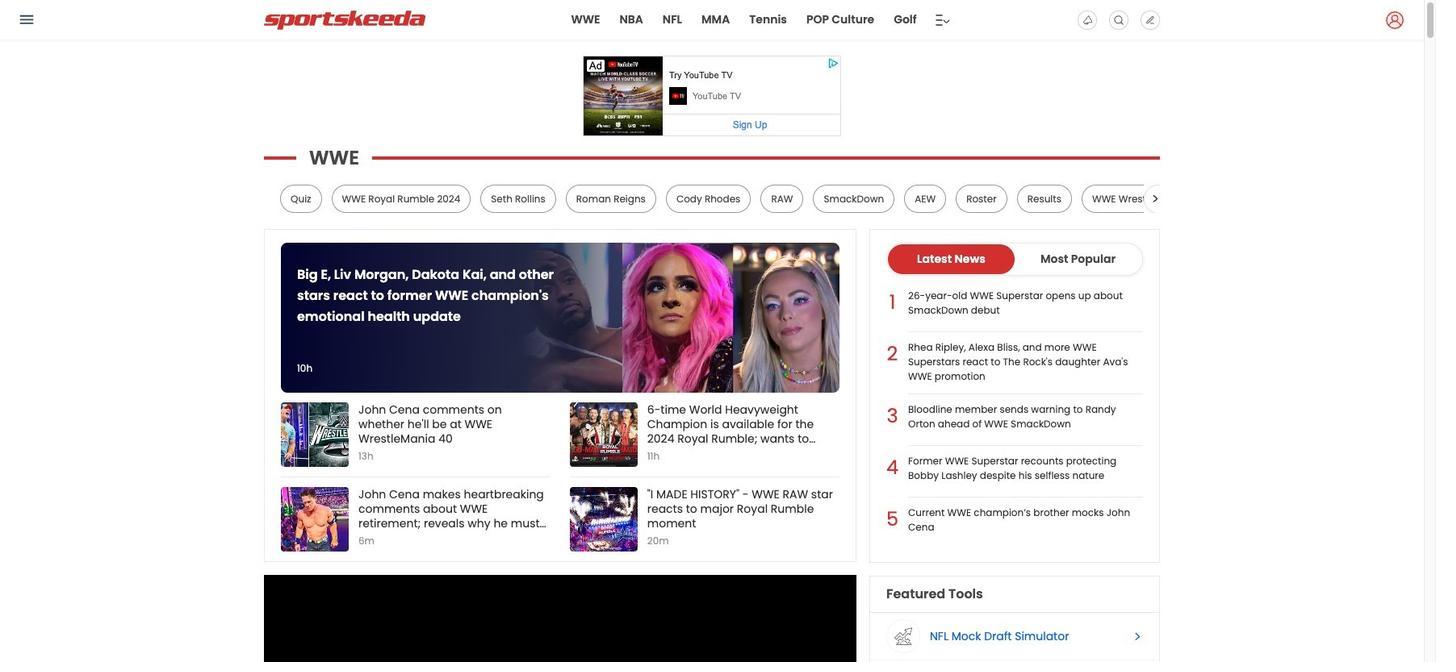 Task type: vqa. For each thing, say whether or not it's contained in the screenshot.
"I MADE HISTORY" - WWE RAW star reacts to major Royal Rumble moment 'Image'
yes



Task type: describe. For each thing, give the bounding box(es) containing it.
sportskeeda logo image
[[264, 10, 425, 29]]

john cena comments on whether he'll be at wwe wrestlemania 40 image
[[281, 403, 349, 467]]

chevron right image
[[1135, 633, 1141, 641]]

john cena makes heartbreaking comments about wwe retirement; reveals why he must hang up his boots soon image
[[281, 488, 349, 552]]

big e, liv morgan, dakota kai, and other stars react to former wwe champion's emotional health update image
[[504, 243, 840, 393]]

list icon image
[[935, 10, 950, 29]]



Task type: locate. For each thing, give the bounding box(es) containing it.
"i made history" - wwe raw star reacts to major royal rumble moment image
[[570, 488, 638, 552]]

writers home image
[[1146, 15, 1155, 25]]

scroll button icon image
[[1153, 195, 1158, 203]]

6-time world heavyweight champion is available for the 2024 royal rumble; wants to return image
[[570, 403, 638, 467]]

advertisement element
[[583, 56, 841, 136]]

tool img image
[[887, 621, 920, 653]]



